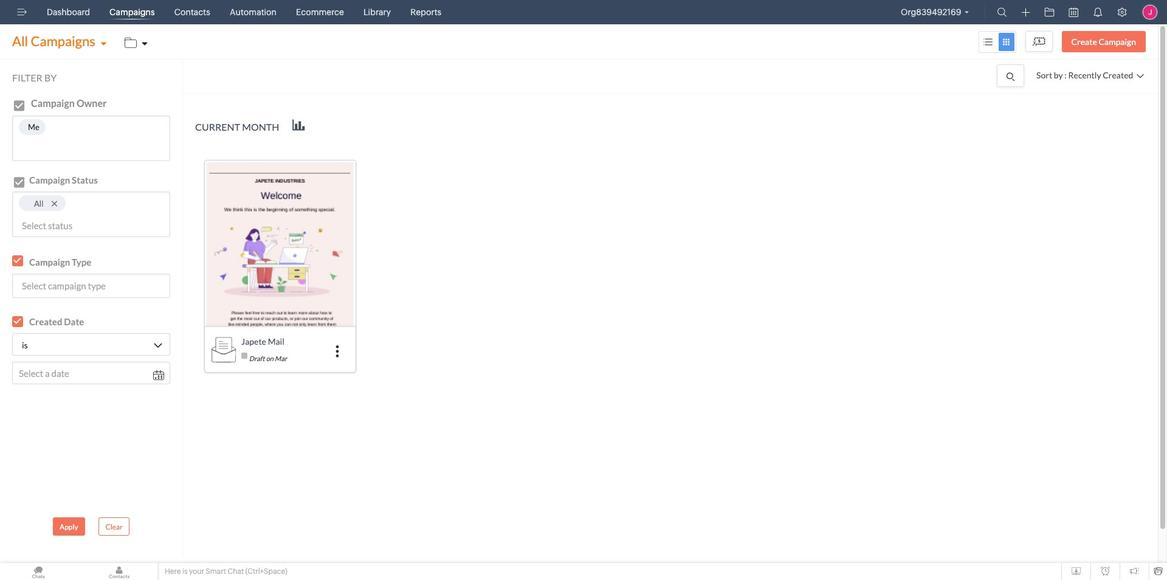 Task type: vqa. For each thing, say whether or not it's contained in the screenshot.
Panel at left
no



Task type: describe. For each thing, give the bounding box(es) containing it.
chat
[[228, 567, 244, 576]]

folder image
[[1045, 7, 1055, 17]]

contacts
[[174, 7, 210, 17]]

dashboard
[[47, 7, 90, 17]]

(ctrl+space)
[[245, 567, 288, 576]]

ecommerce link
[[291, 0, 349, 24]]

contacts link
[[169, 0, 215, 24]]

here
[[165, 567, 181, 576]]

automation
[[230, 7, 277, 17]]

here is your smart chat (ctrl+space)
[[165, 567, 288, 576]]

automation link
[[225, 0, 282, 24]]

org839492169
[[901, 7, 962, 17]]

notifications image
[[1094, 7, 1103, 17]]



Task type: locate. For each thing, give the bounding box(es) containing it.
campaigns
[[110, 7, 155, 17]]

quick actions image
[[1022, 8, 1031, 17]]

ecommerce
[[296, 7, 344, 17]]

smart
[[206, 567, 226, 576]]

dashboard link
[[42, 0, 95, 24]]

calendar image
[[1070, 7, 1079, 17]]

reports link
[[406, 0, 447, 24]]

reports
[[411, 7, 442, 17]]

library
[[364, 7, 391, 17]]

search image
[[998, 7, 1008, 17]]

chats image
[[0, 563, 77, 580]]

your
[[189, 567, 204, 576]]

contacts image
[[81, 563, 158, 580]]

is
[[182, 567, 188, 576]]

campaigns link
[[105, 0, 160, 24]]

configure settings image
[[1118, 7, 1128, 17]]

library link
[[359, 0, 396, 24]]



